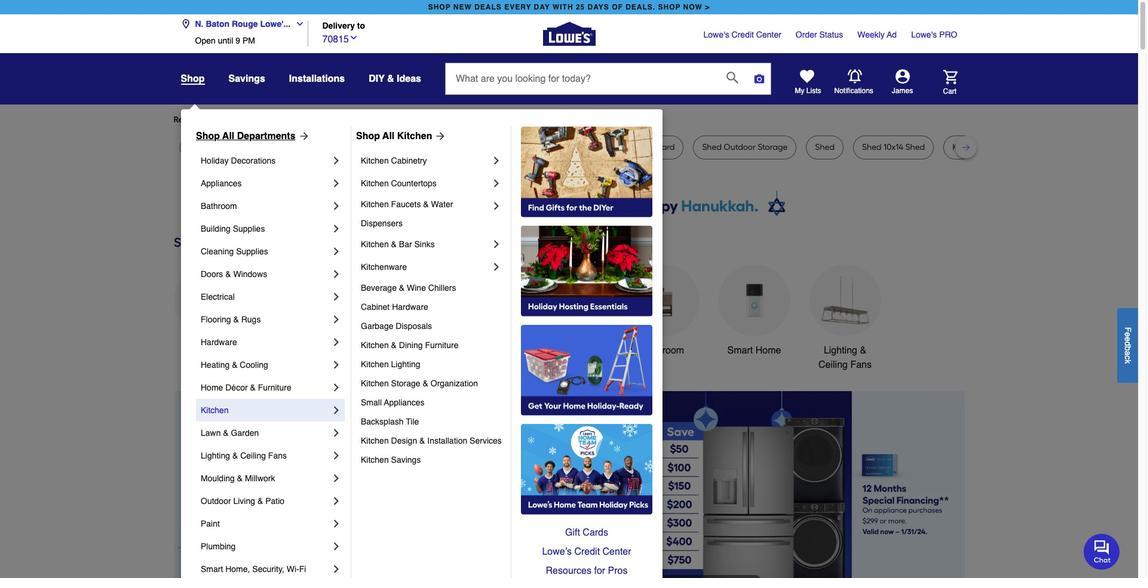 Task type: vqa. For each thing, say whether or not it's contained in the screenshot.
the View
no



Task type: locate. For each thing, give the bounding box(es) containing it.
storage
[[758, 142, 788, 152]]

you
[[282, 115, 296, 125], [389, 115, 403, 125]]

0 vertical spatial smart
[[728, 345, 753, 356]]

2 shed from the left
[[815, 142, 835, 152]]

k
[[1124, 360, 1133, 364]]

0 vertical spatial center
[[756, 30, 782, 39]]

center inside "link"
[[756, 30, 782, 39]]

arrow right image for shop all departments
[[296, 130, 310, 142]]

recommended searches for you
[[174, 115, 296, 125]]

0 horizontal spatial lighting & ceiling fans
[[201, 451, 287, 461]]

& inside doors & windows link
[[225, 270, 231, 279]]

chevron right image for kitchen countertops
[[491, 177, 503, 189]]

0 horizontal spatial ceiling
[[240, 451, 266, 461]]

2 all from the left
[[383, 131, 395, 142]]

0 horizontal spatial all
[[222, 131, 234, 142]]

1 horizontal spatial for
[[376, 115, 387, 125]]

kitchen for kitchen faucets
[[448, 345, 480, 356]]

center left the order
[[756, 30, 782, 39]]

0 vertical spatial fans
[[851, 360, 872, 370]]

arrow right image
[[296, 130, 310, 142], [432, 130, 447, 142], [943, 496, 955, 508]]

0 vertical spatial bathroom
[[201, 201, 237, 211]]

doors
[[201, 270, 223, 279]]

1 horizontal spatial smart
[[728, 345, 753, 356]]

faucets inside kitchen faucets & water dispensers
[[391, 200, 421, 209]]

credit for lowe's
[[575, 547, 600, 558]]

shop
[[181, 74, 205, 84]]

0 vertical spatial lighting
[[824, 345, 858, 356]]

shop all kitchen link
[[356, 129, 447, 143]]

backsplash tile link
[[361, 412, 503, 431]]

shop left the new
[[428, 3, 451, 11]]

e
[[1124, 332, 1133, 337], [1124, 337, 1133, 342]]

1 horizontal spatial arrow right image
[[432, 130, 447, 142]]

kitchen design & installation services
[[361, 436, 502, 446]]

kitchen inside button
[[448, 345, 480, 356]]

cabinet hardware link
[[361, 298, 503, 317]]

plumbing link
[[201, 535, 330, 558]]

lawn
[[189, 142, 209, 152]]

1 horizontal spatial you
[[389, 115, 403, 125]]

0 vertical spatial outdoor
[[539, 345, 573, 356]]

sinks
[[414, 240, 435, 249]]

1 horizontal spatial lighting & ceiling fans
[[819, 345, 872, 370]]

chevron right image
[[491, 177, 503, 189], [330, 223, 342, 235], [491, 238, 503, 250], [330, 268, 342, 280], [330, 336, 342, 348], [330, 382, 342, 394], [330, 450, 342, 462], [330, 473, 342, 485]]

for up departments
[[270, 115, 281, 125]]

f e e d b a c k
[[1124, 327, 1133, 364]]

kitchen for kitchen storage & organization
[[361, 379, 389, 388]]

1 horizontal spatial center
[[756, 30, 782, 39]]

savings down pm
[[229, 74, 265, 84]]

resources
[[546, 566, 592, 577]]

& inside the lighting & ceiling fans link
[[232, 451, 238, 461]]

chevron right image for kitchenware
[[491, 261, 503, 273]]

2 you from the left
[[389, 115, 403, 125]]

appliances
[[201, 179, 242, 188], [186, 345, 233, 356], [384, 398, 425, 408]]

smart home, security, wi-fi
[[201, 565, 306, 574]]

0 horizontal spatial faucets
[[391, 200, 421, 209]]

shop left now
[[658, 3, 681, 11]]

& inside kitchen storage & organization link
[[423, 379, 428, 388]]

1 horizontal spatial credit
[[732, 30, 754, 39]]

savings down design
[[391, 455, 421, 465]]

tile
[[406, 417, 419, 427]]

1 shop from the left
[[428, 3, 451, 11]]

0 horizontal spatial arrow right image
[[296, 130, 310, 142]]

searches
[[233, 115, 268, 125]]

appliances down holiday on the left of page
[[201, 179, 242, 188]]

supplies up cleaning supplies
[[233, 224, 265, 234]]

1 horizontal spatial fans
[[851, 360, 872, 370]]

furniture down heating & cooling link
[[258, 383, 291, 393]]

outdoor inside outdoor tools & equipment
[[539, 345, 573, 356]]

& inside beverage & wine chillers "link"
[[399, 283, 405, 293]]

arrow right image inside shop all kitchen link
[[432, 130, 447, 142]]

1 shed from the left
[[702, 142, 722, 152]]

shed right storage
[[815, 142, 835, 152]]

kitchen savings
[[361, 455, 421, 465]]

0 vertical spatial faucets
[[391, 200, 421, 209]]

shed for shed 10x14 shed
[[862, 142, 882, 152]]

chevron right image
[[330, 155, 342, 167], [491, 155, 503, 167], [330, 177, 342, 189], [330, 200, 342, 212], [491, 200, 503, 212], [330, 246, 342, 258], [491, 261, 503, 273], [330, 291, 342, 303], [330, 314, 342, 326], [330, 359, 342, 371], [330, 405, 342, 417], [330, 427, 342, 439], [330, 495, 342, 507], [330, 518, 342, 530], [330, 541, 342, 553], [330, 564, 342, 575]]

heating
[[201, 360, 230, 370]]

get your home holiday-ready. image
[[521, 325, 653, 416]]

kitchen for kitchen cabinetry
[[361, 156, 389, 166]]

delivery
[[322, 21, 355, 31]]

lowe's inside "link"
[[704, 30, 730, 39]]

lowe's home team holiday picks. image
[[521, 424, 653, 515]]

installations button
[[289, 68, 345, 90]]

1 horizontal spatial ceiling
[[819, 360, 848, 370]]

bathroom button
[[628, 265, 699, 358]]

outdoor inside outdoor living & patio link
[[201, 497, 231, 506]]

smart for smart home, security, wi-fi
[[201, 565, 223, 574]]

chevron down image left delivery
[[291, 19, 305, 29]]

hardware down flooring
[[201, 338, 237, 347]]

1 horizontal spatial all
[[383, 131, 395, 142]]

furniture up kitchen lighting link
[[425, 341, 459, 350]]

lowe'...
[[260, 19, 291, 29]]

you for recommended searches for you
[[282, 115, 296, 125]]

1 vertical spatial chevron down image
[[349, 33, 359, 42]]

gift cards link
[[521, 524, 653, 543]]

home inside smart home button
[[756, 345, 781, 356]]

0 vertical spatial supplies
[[233, 224, 265, 234]]

0 vertical spatial chevron down image
[[291, 19, 305, 29]]

1 lowe's from the left
[[704, 30, 730, 39]]

1 vertical spatial center
[[603, 547, 631, 558]]

0 horizontal spatial hardware
[[201, 338, 237, 347]]

shop for shop all departments
[[196, 131, 220, 142]]

lowe's down >
[[704, 30, 730, 39]]

None search field
[[445, 63, 771, 106]]

hardware down beverage & wine chillers
[[392, 302, 428, 312]]

faucets
[[391, 200, 421, 209], [482, 345, 516, 356]]

0 horizontal spatial lowe's
[[704, 30, 730, 39]]

bathroom inside bathroom button
[[643, 345, 684, 356]]

decorations down christmas
[[366, 360, 417, 370]]

1 vertical spatial ceiling
[[240, 451, 266, 461]]

faucets for kitchen faucets & water dispensers
[[391, 200, 421, 209]]

supplies for building supplies
[[233, 224, 265, 234]]

kitchen inside kitchen faucets & water dispensers
[[361, 200, 389, 209]]

0 horizontal spatial credit
[[575, 547, 600, 558]]

1 horizontal spatial hardware
[[392, 302, 428, 312]]

& inside the "diy & ideas" button
[[387, 74, 394, 84]]

kitchen for kitchen lighting
[[361, 360, 389, 369]]

outdoor up equipment
[[539, 345, 573, 356]]

diy & ideas
[[369, 74, 421, 84]]

dispensers
[[361, 219, 403, 228]]

services
[[470, 436, 502, 446]]

for left pros
[[594, 566, 605, 577]]

70815
[[322, 34, 349, 45]]

2 horizontal spatial lighting
[[824, 345, 858, 356]]

chevron right image for heating & cooling
[[330, 359, 342, 371]]

until
[[218, 36, 233, 45]]

kitchen countertops
[[361, 179, 437, 188]]

all for kitchen
[[383, 131, 395, 142]]

beverage & wine chillers link
[[361, 278, 503, 298]]

e up d
[[1124, 332, 1133, 337]]

& inside lighting & ceiling fans
[[860, 345, 867, 356]]

chevron right image for appliances
[[330, 177, 342, 189]]

garbage disposals
[[361, 322, 432, 331]]

0 horizontal spatial home
[[201, 383, 223, 393]]

1 vertical spatial furniture
[[258, 383, 291, 393]]

faucets for kitchen faucets
[[482, 345, 516, 356]]

1 horizontal spatial chevron down image
[[349, 33, 359, 42]]

kitchen cabinetry link
[[361, 149, 491, 172]]

shop 25 days of deals by category image
[[174, 232, 965, 253]]

1 shop from the left
[[196, 131, 220, 142]]

0 horizontal spatial decorations
[[231, 156, 276, 166]]

0 horizontal spatial for
[[270, 115, 281, 125]]

wine
[[407, 283, 426, 293]]

appliances up heating
[[186, 345, 233, 356]]

credit up resources for pros link
[[575, 547, 600, 558]]

lowe's for lowe's credit center
[[704, 30, 730, 39]]

shed outdoor storage
[[702, 142, 788, 152]]

& inside lawn & garden link
[[223, 428, 229, 438]]

chevron down image down to
[[349, 33, 359, 42]]

kitchen faucets & water dispensers link
[[361, 195, 491, 233]]

0 horizontal spatial shop
[[196, 131, 220, 142]]

arrow right image inside shop all departments link
[[296, 130, 310, 142]]

1 horizontal spatial outdoor
[[539, 345, 573, 356]]

1 horizontal spatial home
[[756, 345, 781, 356]]

1 horizontal spatial shop
[[658, 3, 681, 11]]

doors & windows link
[[201, 263, 330, 286]]

pros
[[608, 566, 628, 577]]

chevron right image for cleaning supplies
[[330, 246, 342, 258]]

1 horizontal spatial furniture
[[425, 341, 459, 350]]

n.
[[195, 19, 203, 29]]

0 vertical spatial ceiling
[[819, 360, 848, 370]]

& inside heating & cooling link
[[232, 360, 238, 370]]

0 horizontal spatial outdoor
[[201, 497, 231, 506]]

2 vertical spatial lighting
[[201, 451, 230, 461]]

1 vertical spatial faucets
[[482, 345, 516, 356]]

& inside outdoor living & patio link
[[258, 497, 263, 506]]

1 vertical spatial fans
[[268, 451, 287, 461]]

shed left 10x14
[[862, 142, 882, 152]]

2 lowe's from the left
[[911, 30, 937, 39]]

now
[[683, 3, 703, 11]]

0 vertical spatial savings
[[229, 74, 265, 84]]

for up shop all kitchen
[[376, 115, 387, 125]]

storage
[[391, 379, 420, 388]]

peel
[[265, 142, 281, 152]]

order status link
[[796, 29, 843, 41]]

my lists
[[795, 87, 821, 95]]

ad
[[887, 30, 897, 39]]

chevron right image for lighting & ceiling fans
[[330, 450, 342, 462]]

flooring
[[201, 315, 231, 325]]

1 horizontal spatial shop
[[356, 131, 380, 142]]

smart for smart home
[[728, 345, 753, 356]]

design
[[391, 436, 417, 446]]

0 horizontal spatial chevron down image
[[291, 19, 305, 29]]

lowe's home improvement notification center image
[[848, 69, 862, 84]]

outdoor down moulding
[[201, 497, 231, 506]]

1 horizontal spatial lowe's
[[911, 30, 937, 39]]

0 horizontal spatial shop
[[428, 3, 451, 11]]

0 vertical spatial decorations
[[231, 156, 276, 166]]

1 horizontal spatial bathroom
[[643, 345, 684, 356]]

shed left outdoor
[[702, 142, 722, 152]]

0 horizontal spatial smart
[[201, 565, 223, 574]]

1 vertical spatial supplies
[[236, 247, 268, 256]]

bathroom
[[201, 201, 237, 211], [643, 345, 684, 356]]

lowe's left pro
[[911, 30, 937, 39]]

1 vertical spatial hardware
[[201, 338, 237, 347]]

1 vertical spatial decorations
[[366, 360, 417, 370]]

door
[[370, 142, 388, 152]]

chevron right image for smart home, security, wi-fi
[[330, 564, 342, 575]]

1 vertical spatial outdoor
[[201, 497, 231, 506]]

my
[[795, 87, 805, 95]]

center for lowe's credit center
[[603, 547, 631, 558]]

1 vertical spatial home
[[201, 383, 223, 393]]

1 vertical spatial smart
[[201, 565, 223, 574]]

lighting inside kitchen lighting link
[[391, 360, 421, 369]]

chevron right image for kitchen faucets & water dispensers
[[491, 200, 503, 212]]

credit inside "link"
[[732, 30, 754, 39]]

chevron down image inside 70815 button
[[349, 33, 359, 42]]

cards
[[583, 528, 608, 538]]

1 horizontal spatial decorations
[[366, 360, 417, 370]]

0 vertical spatial credit
[[732, 30, 754, 39]]

security,
[[252, 565, 284, 574]]

3 shed from the left
[[862, 142, 882, 152]]

shed right 10x14
[[906, 142, 925, 152]]

shed 10x14 shed
[[862, 142, 925, 152]]

shop up door
[[356, 131, 380, 142]]

lowe's home improvement logo image
[[543, 7, 596, 60]]

supplies inside cleaning supplies link
[[236, 247, 268, 256]]

appliances down storage
[[384, 398, 425, 408]]

recommended searches for you heading
[[174, 114, 965, 126]]

decorations for christmas
[[366, 360, 417, 370]]

0 vertical spatial lighting & ceiling fans
[[819, 345, 872, 370]]

1 vertical spatial lighting
[[391, 360, 421, 369]]

savings
[[229, 74, 265, 84], [391, 455, 421, 465]]

you left the more
[[282, 115, 296, 125]]

smart inside button
[[728, 345, 753, 356]]

>
[[705, 3, 710, 11]]

home,
[[225, 565, 250, 574]]

board
[[652, 142, 675, 152]]

& inside moulding & millwork link
[[237, 474, 243, 483]]

0 horizontal spatial furniture
[[258, 383, 291, 393]]

10x14
[[884, 142, 904, 152]]

1 vertical spatial savings
[[391, 455, 421, 465]]

lowe's credit center link
[[704, 29, 782, 41]]

4 shed from the left
[[906, 142, 925, 152]]

paint
[[201, 519, 220, 529]]

beverage
[[361, 283, 397, 293]]

decorations inside button
[[366, 360, 417, 370]]

notifications
[[835, 87, 874, 95]]

decorations down peel
[[231, 156, 276, 166]]

savings button
[[229, 68, 265, 90]]

1 horizontal spatial faucets
[[482, 345, 516, 356]]

shop all departments
[[196, 131, 296, 142]]

kitchenware link
[[361, 256, 491, 278]]

1 vertical spatial appliances
[[186, 345, 233, 356]]

for
[[270, 115, 281, 125], [376, 115, 387, 125], [594, 566, 605, 577]]

1 vertical spatial bathroom
[[643, 345, 684, 356]]

bathroom link
[[201, 195, 330, 218]]

shop up lawn mower
[[196, 131, 220, 142]]

stick
[[283, 142, 301, 152]]

& inside kitchen faucets & water dispensers
[[423, 200, 429, 209]]

1 horizontal spatial lighting
[[391, 360, 421, 369]]

all up mower
[[222, 131, 234, 142]]

shop
[[196, 131, 220, 142], [356, 131, 380, 142]]

rouge
[[232, 19, 258, 29]]

& inside kitchen & bar sinks link
[[391, 240, 397, 249]]

you up shop all kitchen
[[389, 115, 403, 125]]

0 horizontal spatial center
[[603, 547, 631, 558]]

cleaning supplies
[[201, 247, 268, 256]]

chevron right image for flooring & rugs
[[330, 314, 342, 326]]

furniture inside the home décor & furniture link
[[258, 383, 291, 393]]

days
[[588, 3, 609, 11]]

building supplies link
[[201, 218, 330, 240]]

0 horizontal spatial you
[[282, 115, 296, 125]]

credit up search icon
[[732, 30, 754, 39]]

0 vertical spatial home
[[756, 345, 781, 356]]

1 vertical spatial credit
[[575, 547, 600, 558]]

chevron right image for bathroom
[[330, 200, 342, 212]]

furniture inside kitchen & dining furniture link
[[425, 341, 459, 350]]

chevron down image
[[291, 19, 305, 29], [349, 33, 359, 42]]

n. baton rouge lowe'...
[[195, 19, 291, 29]]

flooring & rugs link
[[201, 308, 330, 331]]

supplies up windows on the top of the page
[[236, 247, 268, 256]]

0 vertical spatial furniture
[[425, 341, 459, 350]]

2 horizontal spatial arrow right image
[[943, 496, 955, 508]]

ceiling inside button
[[819, 360, 848, 370]]

to
[[357, 21, 365, 31]]

diy
[[369, 74, 385, 84]]

chevron right image for building supplies
[[330, 223, 342, 235]]

all up the door interior at the left of page
[[383, 131, 395, 142]]

outdoor living & patio
[[201, 497, 285, 506]]

cabinet hardware
[[361, 302, 428, 312]]

e up b
[[1124, 337, 1133, 342]]

supplies inside building supplies link
[[233, 224, 265, 234]]

mower
[[212, 142, 238, 152]]

outdoor for outdoor living & patio
[[201, 497, 231, 506]]

1 all from the left
[[222, 131, 234, 142]]

2 shop from the left
[[356, 131, 380, 142]]

suggestions
[[327, 115, 374, 125]]

faucets inside button
[[482, 345, 516, 356]]

heating & cooling link
[[201, 354, 330, 376]]

kitchen savings link
[[361, 451, 503, 470]]

shop for shop all kitchen
[[356, 131, 380, 142]]

chevron right image for paint
[[330, 518, 342, 530]]

resources for pros
[[546, 566, 628, 577]]

0 horizontal spatial bathroom
[[201, 201, 237, 211]]

chevron right image for home décor & furniture
[[330, 382, 342, 394]]

center up pros
[[603, 547, 631, 558]]

1 you from the left
[[282, 115, 296, 125]]



Task type: describe. For each thing, give the bounding box(es) containing it.
kitchen design & installation services link
[[361, 431, 503, 451]]

chevron right image for outdoor living & patio
[[330, 495, 342, 507]]

chevron right image for moulding & millwork
[[330, 473, 342, 485]]

find gifts for the diyer. image
[[521, 127, 653, 218]]

kitchen & dining furniture
[[361, 341, 459, 350]]

location image
[[181, 19, 190, 29]]

0 vertical spatial hardware
[[392, 302, 428, 312]]

hardie board
[[625, 142, 675, 152]]

christmas
[[370, 345, 413, 356]]

kitchen for kitchen & bar sinks
[[361, 240, 389, 249]]

building
[[201, 224, 231, 234]]

& inside the home décor & furniture link
[[250, 383, 256, 393]]

installation
[[427, 436, 467, 446]]

for for searches
[[270, 115, 281, 125]]

paint link
[[201, 513, 330, 535]]

holiday
[[201, 156, 229, 166]]

furniture for kitchen & dining furniture
[[425, 341, 459, 350]]

chevron right image for kitchen
[[330, 405, 342, 417]]

outdoor tools & equipment button
[[537, 265, 609, 372]]

toilet
[[517, 142, 537, 152]]

garbage
[[361, 322, 394, 331]]

backsplash
[[361, 417, 404, 427]]

equipment
[[550, 360, 596, 370]]

0 vertical spatial appliances
[[201, 179, 242, 188]]

wallpaper
[[303, 142, 342, 152]]

holiday hosting essentials. image
[[521, 226, 653, 317]]

arrow right image for shop all kitchen
[[432, 130, 447, 142]]

shop button
[[181, 73, 205, 85]]

camera image
[[754, 73, 766, 85]]

water
[[431, 200, 453, 209]]

kitchen for kitchen design & installation services
[[361, 436, 389, 446]]

lawn & garden link
[[201, 422, 330, 445]]

1 e from the top
[[1124, 332, 1133, 337]]

christmas decorations button
[[355, 265, 427, 372]]

lowe's pro
[[911, 30, 958, 39]]

appliances inside button
[[186, 345, 233, 356]]

heating & cooling
[[201, 360, 268, 370]]

kitchen for kitchen savings
[[361, 455, 389, 465]]

lighting & ceiling fans link
[[201, 445, 330, 467]]

& inside outdoor tools & equipment
[[601, 345, 607, 356]]

kitchen cabinetry
[[361, 156, 427, 166]]

kitchen for kitchen & dining furniture
[[361, 341, 389, 350]]

decorations for holiday
[[231, 156, 276, 166]]

1 horizontal spatial savings
[[391, 455, 421, 465]]

0 horizontal spatial fans
[[268, 451, 287, 461]]

chevron right image for kitchen & bar sinks
[[491, 238, 503, 250]]

& inside kitchen & dining furniture link
[[391, 341, 397, 350]]

0 horizontal spatial lighting
[[201, 451, 230, 461]]

peel stick wallpaper
[[265, 142, 342, 152]]

every
[[504, 3, 531, 11]]

2 horizontal spatial for
[[594, 566, 605, 577]]

wi-
[[287, 565, 299, 574]]

pm
[[243, 36, 255, 45]]

day
[[534, 3, 550, 11]]

chevron down image inside n. baton rouge lowe'... button
[[291, 19, 305, 29]]

chevron right image for doors & windows
[[330, 268, 342, 280]]

moulding
[[201, 474, 235, 483]]

departments
[[237, 131, 296, 142]]

garbage disposals link
[[361, 317, 503, 336]]

up to 30 percent off select major appliances. plus, save up to an extra $750 on major appliances. image
[[386, 391, 965, 578]]

kitchen storage & organization link
[[361, 374, 503, 393]]

beverage & wine chillers
[[361, 283, 456, 293]]

& inside flooring & rugs link
[[233, 315, 239, 325]]

chevron right image for hardware
[[330, 336, 342, 348]]

lowe's for lowe's pro
[[911, 30, 937, 39]]

0 horizontal spatial savings
[[229, 74, 265, 84]]

n. baton rouge lowe'... button
[[181, 12, 310, 36]]

with
[[553, 3, 573, 11]]

lighting inside lighting & ceiling fans
[[824, 345, 858, 356]]

appliances link
[[201, 172, 330, 195]]

furniture for home décor & furniture
[[258, 383, 291, 393]]

lawn & garden
[[201, 428, 259, 438]]

outdoor
[[724, 142, 756, 152]]

lawn mower
[[189, 142, 238, 152]]

search image
[[727, 72, 739, 84]]

you for more suggestions for you
[[389, 115, 403, 125]]

& inside kitchen design & installation services link
[[420, 436, 425, 446]]

all for departments
[[222, 131, 234, 142]]

more suggestions for you link
[[306, 114, 412, 126]]

outdoor for outdoor tools & equipment
[[539, 345, 573, 356]]

chevron right image for kitchen cabinetry
[[491, 155, 503, 167]]

hardie
[[625, 142, 650, 152]]

gift
[[565, 528, 580, 538]]

bathroom inside "bathroom" link
[[201, 201, 237, 211]]

cart
[[943, 87, 957, 95]]

countertops
[[391, 179, 437, 188]]

kitchen faucets button
[[446, 265, 518, 358]]

lowe's
[[542, 547, 572, 558]]

pro
[[940, 30, 958, 39]]

supplies for cleaning supplies
[[236, 247, 268, 256]]

christmas decorations
[[366, 345, 417, 370]]

weekly ad
[[858, 30, 897, 39]]

credit for lowe's
[[732, 30, 754, 39]]

kitchen for kitchen countertops
[[361, 179, 389, 188]]

cleaning
[[201, 247, 234, 256]]

shed for shed
[[815, 142, 835, 152]]

deals.
[[626, 3, 656, 11]]

lowe's credit center link
[[521, 543, 653, 562]]

weekly ad link
[[858, 29, 897, 41]]

quikrete
[[565, 142, 597, 152]]

lowe's home improvement lists image
[[800, 69, 814, 84]]

chat invite button image
[[1084, 533, 1121, 570]]

organization
[[431, 379, 478, 388]]

more suggestions for you
[[306, 115, 403, 125]]

2 vertical spatial appliances
[[384, 398, 425, 408]]

small
[[361, 398, 382, 408]]

james button
[[874, 69, 931, 96]]

1 vertical spatial lighting & ceiling fans
[[201, 451, 287, 461]]

open until 9 pm
[[195, 36, 255, 45]]

home décor & furniture link
[[201, 376, 330, 399]]

chevron right image for plumbing
[[330, 541, 342, 553]]

lists
[[807, 87, 821, 95]]

shed for shed outdoor storage
[[702, 142, 722, 152]]

fans inside lighting & ceiling fans
[[851, 360, 872, 370]]

millwork
[[245, 474, 275, 483]]

center for lowe's credit center
[[756, 30, 782, 39]]

lowe's home improvement cart image
[[943, 70, 958, 84]]

Search Query text field
[[446, 63, 717, 94]]

home inside the home décor & furniture link
[[201, 383, 223, 393]]

cabinet
[[361, 302, 390, 312]]

for for suggestions
[[376, 115, 387, 125]]

smart home, security, wi-fi link
[[201, 558, 330, 578]]

2 shop from the left
[[658, 3, 681, 11]]

kobalt
[[953, 142, 977, 152]]

kitchen & bar sinks link
[[361, 233, 491, 256]]

kitchen for kitchen faucets & water dispensers
[[361, 200, 389, 209]]

resources for pros link
[[521, 562, 653, 578]]

shop new deals every day with 25 days of deals. shop now > link
[[426, 0, 713, 14]]

25 days of deals. don't miss deals every day. same-day delivery on in-stock orders placed by 2 p m. image
[[174, 391, 367, 578]]

kitchen & bar sinks
[[361, 240, 435, 249]]

kitchen & dining furniture link
[[361, 336, 503, 355]]

installations
[[289, 74, 345, 84]]

baton
[[206, 19, 230, 29]]

lighting & ceiling fans inside button
[[819, 345, 872, 370]]

chevron right image for lawn & garden
[[330, 427, 342, 439]]

gift cards
[[565, 528, 608, 538]]

open
[[195, 36, 216, 45]]

bar
[[399, 240, 412, 249]]

2 e from the top
[[1124, 337, 1133, 342]]

lowe's wishes you and your family a happy hanukkah. image
[[174, 191, 965, 221]]

chevron right image for holiday decorations
[[330, 155, 342, 167]]

kitchen faucets
[[448, 345, 516, 356]]

chevron right image for electrical
[[330, 291, 342, 303]]

d
[[1124, 342, 1133, 346]]



